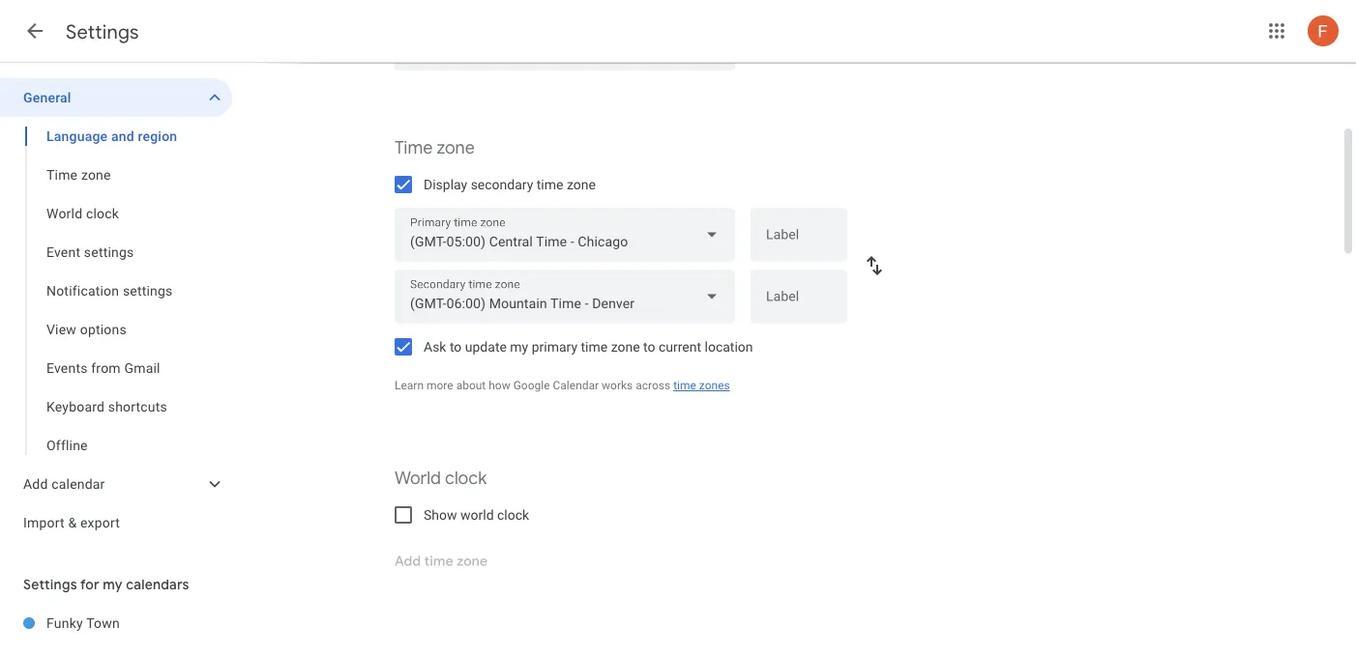 Task type: describe. For each thing, give the bounding box(es) containing it.
zone up works
[[611, 339, 640, 355]]

group containing language and region
[[0, 117, 232, 465]]

zone inside group
[[81, 167, 111, 183]]

ask
[[424, 339, 446, 355]]

options
[[80, 322, 127, 338]]

1 to from the left
[[450, 339, 462, 355]]

across
[[636, 379, 671, 393]]

time zones link
[[674, 379, 730, 393]]

clock inside group
[[86, 206, 119, 222]]

language
[[46, 128, 108, 144]]

language and region
[[46, 128, 177, 144]]

event
[[46, 244, 80, 260]]

zones
[[699, 379, 730, 393]]

settings for settings
[[66, 19, 139, 44]]

swap time zones image
[[863, 254, 886, 278]]

learn
[[395, 379, 424, 393]]

0 vertical spatial time
[[537, 177, 564, 193]]

shortcuts
[[108, 399, 167, 415]]

0 horizontal spatial world clock
[[46, 206, 119, 222]]

town
[[86, 616, 120, 632]]

display
[[424, 177, 468, 193]]

settings for my calendars
[[23, 577, 189, 594]]

add calendar
[[23, 477, 105, 492]]

offline
[[46, 438, 88, 454]]

2 horizontal spatial time
[[674, 379, 697, 393]]

2 vertical spatial clock
[[497, 507, 529, 523]]

1 vertical spatial clock
[[445, 468, 487, 490]]

location
[[705, 339, 753, 355]]

from
[[91, 360, 121, 376]]

keyboard
[[46, 399, 105, 415]]

export
[[80, 515, 120, 531]]

keyboard shortcuts
[[46, 399, 167, 415]]

events
[[46, 360, 88, 376]]

import
[[23, 515, 65, 531]]

import & export
[[23, 515, 120, 531]]

primary
[[532, 339, 578, 355]]

1 vertical spatial world
[[395, 468, 441, 490]]

time zone inside group
[[46, 167, 111, 183]]

world
[[461, 507, 494, 523]]

current
[[659, 339, 702, 355]]

0 horizontal spatial my
[[103, 577, 123, 594]]

&
[[68, 515, 77, 531]]

update
[[465, 339, 507, 355]]

calendar
[[51, 477, 105, 492]]

events from gmail
[[46, 360, 160, 376]]



Task type: locate. For each thing, give the bounding box(es) containing it.
secondary
[[471, 177, 533, 193]]

my
[[510, 339, 529, 355], [103, 577, 123, 594]]

clock right world
[[497, 507, 529, 523]]

Label for secondary time zone. text field
[[766, 291, 832, 318]]

2 horizontal spatial clock
[[497, 507, 529, 523]]

1 horizontal spatial clock
[[445, 468, 487, 490]]

funky town
[[46, 616, 120, 632]]

clock up show world clock
[[445, 468, 487, 490]]

zone right secondary
[[567, 177, 596, 193]]

0 horizontal spatial to
[[450, 339, 462, 355]]

0 vertical spatial world clock
[[46, 206, 119, 222]]

calendar
[[553, 379, 599, 393]]

zone
[[437, 137, 475, 159], [81, 167, 111, 183], [567, 177, 596, 193], [611, 339, 640, 355]]

settings
[[66, 19, 139, 44], [23, 577, 77, 594]]

time right the primary
[[581, 339, 608, 355]]

time down language at left
[[46, 167, 78, 183]]

to
[[450, 339, 462, 355], [643, 339, 656, 355]]

zone up display
[[437, 137, 475, 159]]

1 horizontal spatial world
[[395, 468, 441, 490]]

calendars
[[126, 577, 189, 594]]

to left current
[[643, 339, 656, 355]]

time zone up display
[[395, 137, 475, 159]]

0 horizontal spatial time zone
[[46, 167, 111, 183]]

my right update
[[510, 339, 529, 355]]

more
[[427, 379, 453, 393]]

settings left 'for'
[[23, 577, 77, 594]]

1 vertical spatial time zone
[[46, 167, 111, 183]]

1 horizontal spatial my
[[510, 339, 529, 355]]

tree containing general
[[0, 78, 232, 543]]

1 vertical spatial settings
[[23, 577, 77, 594]]

add
[[23, 477, 48, 492]]

2 to from the left
[[643, 339, 656, 355]]

funky town tree item
[[0, 605, 232, 643]]

my right 'for'
[[103, 577, 123, 594]]

time inside group
[[46, 167, 78, 183]]

0 horizontal spatial world
[[46, 206, 82, 222]]

ask to update my primary time zone to current location
[[424, 339, 753, 355]]

settings
[[84, 244, 134, 260], [123, 283, 173, 299]]

1 horizontal spatial time
[[581, 339, 608, 355]]

0 horizontal spatial time
[[537, 177, 564, 193]]

Label for primary time zone. text field
[[766, 229, 832, 256]]

view
[[46, 322, 76, 338]]

how
[[489, 379, 511, 393]]

1 vertical spatial time
[[46, 167, 78, 183]]

learn more about how google calendar works across time zones
[[395, 379, 730, 393]]

time zone down language at left
[[46, 167, 111, 183]]

1 vertical spatial world clock
[[395, 468, 487, 490]]

2 vertical spatial time
[[674, 379, 697, 393]]

settings up notification settings
[[84, 244, 134, 260]]

0 vertical spatial settings
[[84, 244, 134, 260]]

clock
[[86, 206, 119, 222], [445, 468, 487, 490], [497, 507, 529, 523]]

group
[[0, 117, 232, 465]]

world clock
[[46, 206, 119, 222], [395, 468, 487, 490]]

notification settings
[[46, 283, 173, 299]]

funky
[[46, 616, 83, 632]]

1 vertical spatial my
[[103, 577, 123, 594]]

settings for event settings
[[84, 244, 134, 260]]

1 horizontal spatial time
[[395, 137, 433, 159]]

settings for notification settings
[[123, 283, 173, 299]]

0 vertical spatial world
[[46, 206, 82, 222]]

0 horizontal spatial clock
[[86, 206, 119, 222]]

zone down language and region
[[81, 167, 111, 183]]

notification
[[46, 283, 119, 299]]

general tree item
[[0, 78, 232, 117]]

0 vertical spatial clock
[[86, 206, 119, 222]]

0 vertical spatial time
[[395, 137, 433, 159]]

google
[[513, 379, 550, 393]]

clock up event settings
[[86, 206, 119, 222]]

time left zones
[[674, 379, 697, 393]]

world clock up show
[[395, 468, 487, 490]]

to right ask
[[450, 339, 462, 355]]

show world clock
[[424, 507, 529, 523]]

0 vertical spatial settings
[[66, 19, 139, 44]]

1 vertical spatial settings
[[123, 283, 173, 299]]

go back image
[[23, 19, 46, 43]]

event settings
[[46, 244, 134, 260]]

about
[[456, 379, 486, 393]]

display secondary time zone
[[424, 177, 596, 193]]

None field
[[395, 20, 743, 71], [395, 208, 735, 262], [395, 270, 735, 324], [395, 20, 743, 71], [395, 208, 735, 262], [395, 270, 735, 324]]

settings up options
[[123, 283, 173, 299]]

1 horizontal spatial world clock
[[395, 468, 487, 490]]

show
[[424, 507, 457, 523]]

world clock up event settings
[[46, 206, 119, 222]]

time zone
[[395, 137, 475, 159], [46, 167, 111, 183]]

settings for settings for my calendars
[[23, 577, 77, 594]]

0 vertical spatial my
[[510, 339, 529, 355]]

view options
[[46, 322, 127, 338]]

and
[[111, 128, 134, 144]]

1 vertical spatial time
[[581, 339, 608, 355]]

time up display
[[395, 137, 433, 159]]

works
[[602, 379, 633, 393]]

tree
[[0, 78, 232, 543]]

world
[[46, 206, 82, 222], [395, 468, 441, 490]]

world up "event"
[[46, 206, 82, 222]]

world up show
[[395, 468, 441, 490]]

region
[[138, 128, 177, 144]]

general
[[23, 89, 71, 105]]

time right secondary
[[537, 177, 564, 193]]

gmail
[[124, 360, 160, 376]]

1 horizontal spatial time zone
[[395, 137, 475, 159]]

1 horizontal spatial to
[[643, 339, 656, 355]]

for
[[80, 577, 99, 594]]

settings up the general tree item
[[66, 19, 139, 44]]

0 horizontal spatial time
[[46, 167, 78, 183]]

time
[[395, 137, 433, 159], [46, 167, 78, 183]]

0 vertical spatial time zone
[[395, 137, 475, 159]]

settings heading
[[66, 19, 139, 44]]

time
[[537, 177, 564, 193], [581, 339, 608, 355], [674, 379, 697, 393]]



Task type: vqa. For each thing, say whether or not it's contained in the screenshot.
June grid
no



